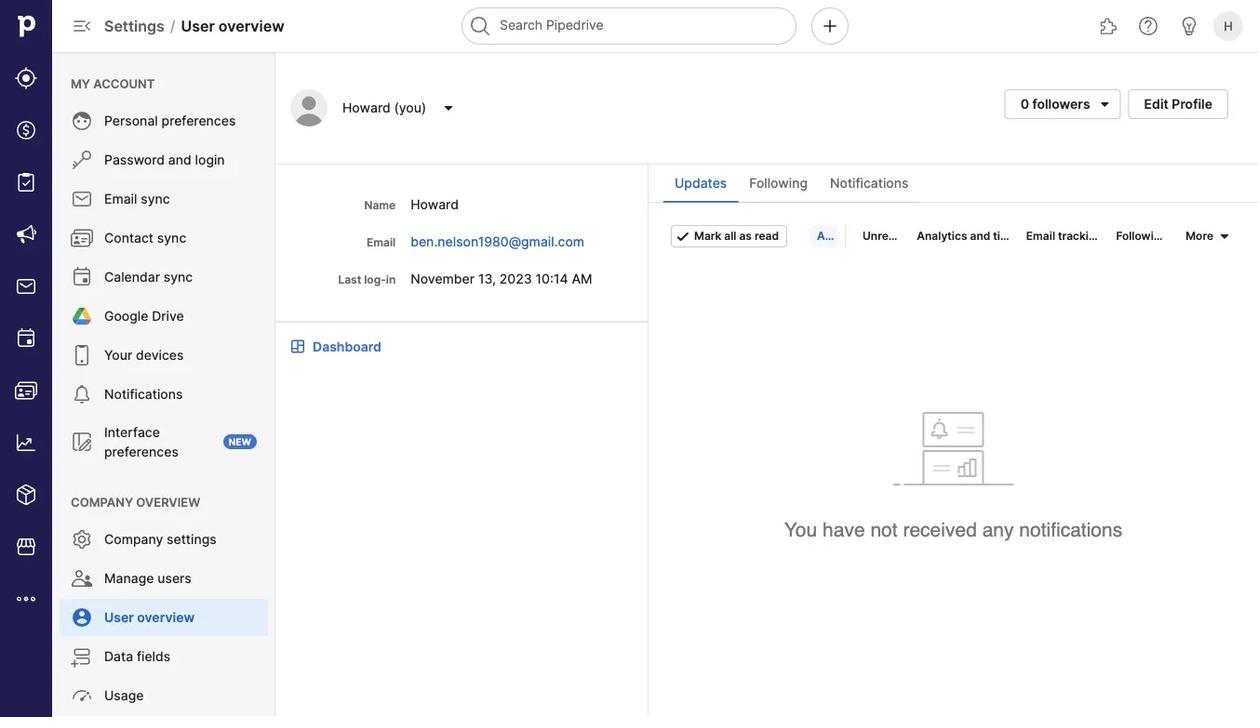 Task type: vqa. For each thing, say whether or not it's contained in the screenshot.
Personal preferences color undefined image
yes



Task type: locate. For each thing, give the bounding box(es) containing it.
13,
[[478, 271, 496, 287]]

company up company settings
[[71, 495, 133, 510]]

color undefined image inside 'calendar sync' link
[[71, 266, 93, 289]]

1 vertical spatial and
[[970, 229, 991, 243]]

size s image
[[676, 229, 691, 244], [1217, 229, 1232, 244]]

your
[[104, 348, 132, 363]]

color undefined image for password and login
[[71, 149, 93, 171]]

and
[[168, 152, 192, 168], [970, 229, 991, 243]]

size s image inside the mark all as read button
[[676, 229, 691, 244]]

0 horizontal spatial email
[[104, 191, 137, 207]]

1 vertical spatial notifications
[[104, 387, 183, 403]]

0 vertical spatial notifications
[[830, 175, 909, 191]]

color undefined image inside contact sync link
[[71, 227, 93, 249]]

following button
[[1109, 225, 1173, 248]]

3 color undefined image from the top
[[71, 568, 93, 590]]

color undefined image for calendar sync
[[71, 266, 93, 289]]

0 horizontal spatial notifications
[[104, 387, 183, 403]]

color undefined image inside the email sync "link"
[[71, 188, 93, 210]]

overview down the manage users link
[[137, 610, 195, 626]]

2 horizontal spatial email
[[1026, 229, 1055, 243]]

color undefined image left contact
[[71, 227, 93, 249]]

and inside 'button'
[[970, 229, 991, 243]]

(you)
[[394, 100, 426, 116]]

overview
[[219, 17, 284, 35], [136, 495, 200, 510], [137, 610, 195, 626]]

color undefined image left "calendar"
[[71, 266, 93, 289]]

sync for email sync
[[141, 191, 170, 207]]

2 vertical spatial overview
[[137, 610, 195, 626]]

usage link
[[60, 678, 268, 715]]

color undefined image
[[71, 110, 93, 132], [71, 149, 93, 171], [71, 188, 93, 210], [71, 266, 93, 289], [71, 305, 93, 328], [71, 344, 93, 367], [71, 383, 93, 406], [71, 529, 93, 551], [71, 685, 93, 707]]

0
[[1021, 96, 1029, 112]]

you
[[784, 519, 817, 542]]

1 vertical spatial preferences
[[104, 444, 179, 460]]

settings / user overview
[[104, 17, 284, 35]]

preferences down interface
[[104, 444, 179, 460]]

color undefined image left email sync
[[71, 188, 93, 210]]

email down name
[[367, 236, 396, 249]]

2 color undefined image from the top
[[71, 431, 93, 453]]

color undefined image inside user overview link
[[71, 607, 93, 629]]

usage
[[104, 688, 144, 704]]

read
[[755, 229, 779, 243]]

howard
[[343, 100, 391, 116], [411, 196, 459, 212]]

1 vertical spatial howard
[[411, 196, 459, 212]]

2 color undefined image from the top
[[71, 149, 93, 171]]

color undefined image left usage
[[71, 685, 93, 707]]

color undefined image inside google drive link
[[71, 305, 93, 328]]

color undefined image inside usage link
[[71, 685, 93, 707]]

any
[[983, 519, 1014, 542]]

1 horizontal spatial following
[[1116, 229, 1168, 243]]

email tracking button
[[1019, 225, 1107, 248]]

h button
[[1210, 7, 1247, 45]]

0 vertical spatial company
[[71, 495, 133, 510]]

color undefined image for interface
[[71, 431, 93, 453]]

user overview link
[[60, 599, 268, 637]]

and for password
[[168, 152, 192, 168]]

notifications
[[830, 175, 909, 191], [104, 387, 183, 403]]

have
[[823, 519, 865, 542]]

1 vertical spatial sync
[[157, 230, 186, 246]]

last log-in
[[338, 273, 396, 287]]

color undefined image for usage
[[71, 685, 93, 707]]

color undefined image for data
[[71, 646, 93, 668]]

0 vertical spatial howard
[[343, 100, 391, 116]]

notifications up the 'unread'
[[830, 175, 909, 191]]

user right /
[[181, 17, 215, 35]]

email inside "link"
[[104, 191, 137, 207]]

google drive
[[104, 309, 184, 324]]

5 color undefined image from the top
[[71, 646, 93, 668]]

color undefined image left your
[[71, 344, 93, 367]]

following left more
[[1116, 229, 1168, 243]]

sync up drive
[[164, 269, 193, 285]]

color undefined image inside company settings link
[[71, 529, 93, 551]]

1 horizontal spatial notifications
[[830, 175, 909, 191]]

1 vertical spatial company
[[104, 532, 163, 548]]

sync down the email sync "link"
[[157, 230, 186, 246]]

1 horizontal spatial size s image
[[1217, 229, 1232, 244]]

size s image left mark
[[676, 229, 691, 244]]

color undefined image left 'password'
[[71, 149, 93, 171]]

mark all as read button
[[671, 225, 787, 248]]

new
[[229, 437, 251, 448]]

data
[[104, 649, 133, 665]]

howard left (you)
[[343, 100, 391, 116]]

overview inside menu item
[[137, 610, 195, 626]]

menu
[[0, 0, 52, 718], [52, 52, 275, 718]]

1 vertical spatial following
[[1116, 229, 1168, 243]]

company overview
[[71, 495, 200, 510]]

color undefined image left the manage
[[71, 568, 93, 590]]

color undefined image for personal preferences
[[71, 110, 93, 132]]

5 color undefined image from the top
[[71, 305, 93, 328]]

color undefined image inside the manage users link
[[71, 568, 93, 590]]

insights image
[[15, 432, 37, 454]]

account
[[93, 76, 155, 91]]

0 horizontal spatial and
[[168, 152, 192, 168]]

1 vertical spatial overview
[[136, 495, 200, 510]]

personal preferences link
[[60, 102, 268, 140]]

company
[[71, 495, 133, 510], [104, 532, 163, 548]]

howard right name
[[411, 196, 459, 212]]

settings
[[167, 532, 217, 548]]

following up read
[[749, 175, 808, 191]]

7 color undefined image from the top
[[71, 383, 93, 406]]

email inside button
[[1026, 229, 1055, 243]]

0 vertical spatial following
[[749, 175, 808, 191]]

contacts image
[[15, 380, 37, 402]]

company down company overview
[[104, 532, 163, 548]]

color undefined image left 'data'
[[71, 646, 93, 668]]

9 color undefined image from the top
[[71, 685, 93, 707]]

howard for howard
[[411, 196, 459, 212]]

notifications inside 'link'
[[104, 387, 183, 403]]

6 color undefined image from the top
[[71, 344, 93, 367]]

login
[[195, 152, 225, 168]]

4 color undefined image from the top
[[71, 266, 93, 289]]

color undefined image left interface
[[71, 431, 93, 453]]

email
[[104, 191, 137, 207], [1026, 229, 1055, 243], [367, 236, 396, 249]]

mark all as read
[[694, 229, 779, 243]]

overview up company settings link
[[136, 495, 200, 510]]

november 13, 2023 10:14 am
[[411, 271, 592, 287]]

color undefined image down my
[[71, 110, 93, 132]]

10:14
[[536, 271, 568, 287]]

color undefined image inside "your devices" link
[[71, 344, 93, 367]]

0 vertical spatial sync
[[141, 191, 170, 207]]

0 horizontal spatial following
[[749, 175, 808, 191]]

products image
[[15, 484, 37, 506]]

color undefined image right marketplace "icon"
[[71, 529, 93, 551]]

preferences up login
[[162, 113, 236, 129]]

color undefined image inside personal preferences link
[[71, 110, 93, 132]]

and left the tips
[[970, 229, 991, 243]]

3 color undefined image from the top
[[71, 188, 93, 210]]

1 horizontal spatial and
[[970, 229, 991, 243]]

1 vertical spatial user
[[104, 610, 134, 626]]

1 horizontal spatial howard
[[411, 196, 459, 212]]

color undefined image for contact
[[71, 227, 93, 249]]

color undefined image for notifications
[[71, 383, 93, 406]]

sync
[[141, 191, 170, 207], [157, 230, 186, 246], [164, 269, 193, 285]]

0 vertical spatial and
[[168, 152, 192, 168]]

color undefined image inside password and login link
[[71, 149, 93, 171]]

company settings link
[[60, 521, 268, 558]]

sync for contact sync
[[157, 230, 186, 246]]

sales inbox image
[[15, 275, 37, 298]]

devices
[[136, 348, 184, 363]]

email for email sync
[[104, 191, 137, 207]]

0 horizontal spatial size s image
[[676, 229, 691, 244]]

color undefined image
[[71, 227, 93, 249], [71, 431, 93, 453], [71, 568, 93, 590], [71, 607, 93, 629], [71, 646, 93, 668]]

1 horizontal spatial user
[[181, 17, 215, 35]]

color undefined image left google
[[71, 305, 93, 328]]

last
[[338, 273, 361, 287]]

size s image inside more "button"
[[1217, 229, 1232, 244]]

personal
[[104, 113, 158, 129]]

user up 'data'
[[104, 610, 134, 626]]

color undefined image for google drive
[[71, 305, 93, 328]]

color undefined image inside notifications 'link'
[[71, 383, 93, 406]]

your devices link
[[60, 337, 268, 374]]

overview right /
[[219, 17, 284, 35]]

data fields
[[104, 649, 170, 665]]

sync inside "link"
[[141, 191, 170, 207]]

color undefined image right more image
[[71, 607, 93, 629]]

0 horizontal spatial user
[[104, 610, 134, 626]]

sync up contact sync link
[[141, 191, 170, 207]]

color undefined image inside data fields link
[[71, 646, 93, 668]]

user
[[181, 17, 215, 35], [104, 610, 134, 626]]

my account
[[71, 76, 155, 91]]

notifications down your devices
[[104, 387, 183, 403]]

Search Pipedrive field
[[462, 7, 797, 45]]

tracking
[[1058, 229, 1103, 243]]

select user image
[[438, 101, 460, 115]]

profile
[[1172, 96, 1213, 112]]

2 size s image from the left
[[1217, 229, 1232, 244]]

color undefined image for user
[[71, 607, 93, 629]]

size s image right more
[[1217, 229, 1232, 244]]

and left login
[[168, 152, 192, 168]]

email up contact
[[104, 191, 137, 207]]

followers
[[1033, 96, 1090, 112]]

1 size s image from the left
[[676, 229, 691, 244]]

4 color undefined image from the top
[[71, 607, 93, 629]]

preferences for personal
[[162, 113, 236, 129]]

and inside 'menu'
[[168, 152, 192, 168]]

color undefined image right contacts icon
[[71, 383, 93, 406]]

notifications
[[1019, 519, 1123, 542]]

email right the tips
[[1026, 229, 1055, 243]]

0 vertical spatial preferences
[[162, 113, 236, 129]]

1 color undefined image from the top
[[71, 110, 93, 132]]

dashboard
[[313, 339, 382, 355]]

1 color undefined image from the top
[[71, 227, 93, 249]]

2 vertical spatial sync
[[164, 269, 193, 285]]

0 horizontal spatial howard
[[343, 100, 391, 116]]

interface preferences
[[104, 424, 179, 460]]

8 color undefined image from the top
[[71, 529, 93, 551]]



Task type: describe. For each thing, give the bounding box(es) containing it.
dashboard link
[[313, 337, 382, 356]]

menu containing personal preferences
[[52, 52, 275, 718]]

color primary image
[[1094, 97, 1117, 112]]

name
[[364, 199, 396, 212]]

company for company overview
[[71, 495, 133, 510]]

analytics
[[917, 229, 968, 243]]

unread button
[[855, 225, 908, 248]]

company settings
[[104, 532, 217, 548]]

as
[[739, 229, 752, 243]]

color undefined image for manage
[[71, 568, 93, 590]]

more
[[1186, 229, 1214, 243]]

password and login link
[[60, 141, 268, 179]]

email tracking
[[1026, 229, 1103, 243]]

users
[[158, 571, 192, 587]]

not
[[871, 519, 898, 542]]

analytics and tips button
[[910, 225, 1017, 248]]

calendar sync
[[104, 269, 193, 285]]

howard (you)
[[343, 100, 426, 116]]

edit
[[1144, 96, 1169, 112]]

projects image
[[15, 171, 37, 194]]

color undefined image for email sync
[[71, 188, 93, 210]]

leads image
[[15, 67, 37, 89]]

notifications link
[[60, 376, 268, 413]]

settings
[[104, 17, 165, 35]]

tips
[[993, 229, 1014, 243]]

2023
[[500, 271, 532, 287]]

password
[[104, 152, 165, 168]]

my
[[71, 76, 90, 91]]

am
[[572, 271, 592, 287]]

email sync link
[[60, 181, 268, 218]]

and for analytics
[[970, 229, 991, 243]]

ben.nelson1980@gmail.com link
[[411, 234, 588, 249]]

color undefined image for your devices
[[71, 344, 93, 367]]

in
[[386, 273, 396, 287]]

manage users link
[[60, 560, 268, 598]]

0 followers
[[1021, 96, 1090, 112]]

manage
[[104, 571, 154, 587]]

menu toggle image
[[71, 15, 93, 37]]

fields
[[137, 649, 170, 665]]

edit profile
[[1144, 96, 1213, 112]]

mark
[[694, 229, 722, 243]]

contact sync
[[104, 230, 186, 246]]

sync for calendar sync
[[164, 269, 193, 285]]

color undefined image for company settings
[[71, 529, 93, 551]]

overview for company overview
[[136, 495, 200, 510]]

activities image
[[15, 328, 37, 350]]

color link image
[[290, 339, 305, 354]]

h
[[1224, 19, 1233, 33]]

password and login
[[104, 152, 225, 168]]

email for email tracking
[[1026, 229, 1055, 243]]

you have not received any notifications
[[784, 519, 1123, 542]]

0 vertical spatial user
[[181, 17, 215, 35]]

google
[[104, 309, 148, 324]]

your devices
[[104, 348, 184, 363]]

contact
[[104, 230, 154, 246]]

quick add image
[[819, 15, 841, 37]]

ben.nelson1980@gmail.com
[[411, 234, 585, 249]]

all
[[817, 229, 831, 243]]

updates
[[675, 175, 727, 191]]

company for company settings
[[104, 532, 163, 548]]

all button
[[810, 225, 838, 248]]

preferences for interface
[[104, 444, 179, 460]]

home image
[[12, 12, 40, 40]]

1 horizontal spatial email
[[367, 236, 396, 249]]

0 followers button
[[1005, 89, 1121, 119]]

user inside user overview link
[[104, 610, 134, 626]]

log-
[[364, 273, 386, 287]]

data fields link
[[60, 638, 268, 676]]

quick help image
[[1137, 15, 1160, 37]]

drive
[[152, 309, 184, 324]]

unread
[[863, 229, 902, 243]]

following inside button
[[1116, 229, 1168, 243]]

0 vertical spatial overview
[[219, 17, 284, 35]]

deals image
[[15, 119, 37, 141]]

calendar
[[104, 269, 160, 285]]

email sync
[[104, 191, 170, 207]]

november
[[411, 271, 475, 287]]

howard for howard (you)
[[343, 100, 391, 116]]

edit profile button
[[1129, 89, 1229, 119]]

sales assistant image
[[1178, 15, 1201, 37]]

more button
[[1179, 225, 1236, 248]]

overview for user overview
[[137, 610, 195, 626]]

marketplace image
[[15, 536, 37, 558]]

user overview menu item
[[52, 599, 275, 637]]

manage users
[[104, 571, 192, 587]]

campaigns image
[[15, 223, 37, 246]]

contact sync link
[[60, 220, 268, 257]]

interface
[[104, 424, 160, 440]]

more image
[[15, 588, 37, 611]]

google drive link
[[60, 298, 268, 335]]

received
[[903, 519, 977, 542]]

calendar sync link
[[60, 259, 268, 296]]

analytics and tips
[[917, 229, 1014, 243]]

/
[[170, 17, 175, 35]]

user overview
[[104, 610, 195, 626]]

personal preferences
[[104, 113, 236, 129]]

all
[[724, 229, 737, 243]]



